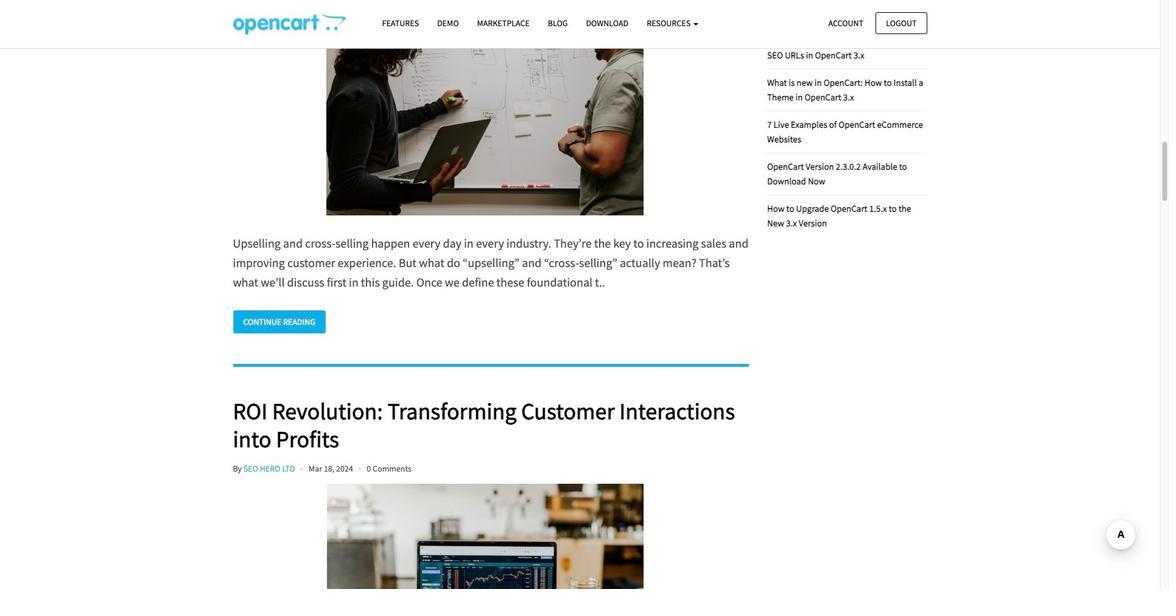 Task type: describe. For each thing, give the bounding box(es) containing it.
roi revolution: transforming customer interactions into profits image
[[233, 484, 737, 589]]



Task type: locate. For each thing, give the bounding box(es) containing it.
opencart - blog image
[[233, 13, 346, 35]]

upsell vs. cross-sell: understanding the difference and 10 strategies to maximize sales opportunities image
[[233, 3, 737, 215]]



Task type: vqa. For each thing, say whether or not it's contained in the screenshot.
right product
no



